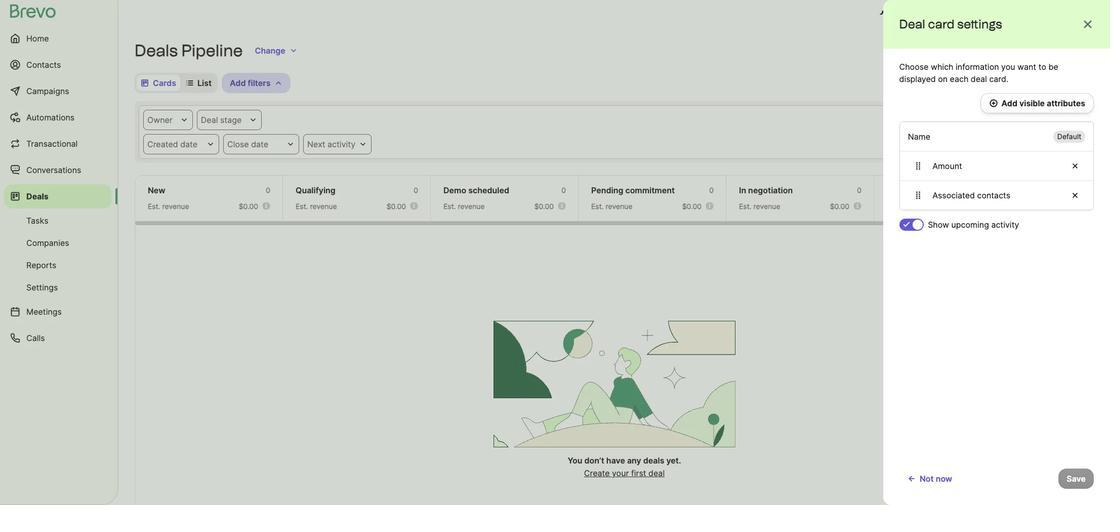 Task type: vqa. For each thing, say whether or not it's contained in the screenshot.
Stay
no



Task type: locate. For each thing, give the bounding box(es) containing it.
add
[[230, 78, 246, 88], [1002, 98, 1018, 108]]

filters down change
[[248, 78, 271, 88]]

5 est. revenue from the left
[[739, 202, 780, 211]]

change button
[[247, 40, 306, 61]]

campaigns link
[[4, 79, 111, 103]]

1 est. from the left
[[148, 202, 160, 211]]

0 left won
[[857, 186, 862, 194]]

each
[[950, 74, 969, 84]]

create your first deal link
[[584, 468, 665, 478]]

0 down close date popup button
[[266, 186, 270, 194]]

2 date from the left
[[251, 139, 268, 149]]

add for add visible attributes
[[1002, 98, 1018, 108]]

yet.
[[666, 456, 681, 466]]

activity down associated contacts button
[[991, 220, 1019, 230]]

conversations
[[26, 165, 81, 175]]

$0.00
[[239, 202, 258, 211], [387, 202, 406, 211], [534, 202, 554, 211], [682, 202, 702, 211], [830, 202, 849, 211], [978, 202, 997, 211]]

demo
[[443, 185, 466, 195]]

0 horizontal spatial deal
[[649, 468, 665, 478]]

0 vertical spatial add
[[230, 78, 246, 88]]

close date button
[[223, 134, 299, 154]]

companies
[[26, 238, 69, 248]]

est. revenue
[[148, 202, 189, 211], [296, 202, 337, 211], [443, 202, 485, 211], [591, 202, 633, 211], [739, 202, 780, 211], [1035, 202, 1076, 211]]

4 $0.00 from the left
[[682, 202, 702, 211]]

deal down company
[[1069, 46, 1086, 56]]

filters for clear filters
[[1034, 115, 1057, 125]]

clear filters
[[1011, 115, 1057, 125]]

1 horizontal spatial activity
[[991, 220, 1019, 230]]

3 revenue from the left
[[458, 202, 485, 211]]

1 vertical spatial card
[[973, 78, 991, 88]]

0 for in negotiation
[[857, 186, 862, 194]]

0 horizontal spatial filters
[[248, 78, 271, 88]]

filters
[[248, 78, 271, 88], [1034, 115, 1057, 125]]

1 date from the left
[[180, 139, 198, 149]]

5 est. from the left
[[739, 202, 752, 211]]

revenue for pending commitment
[[606, 202, 633, 211]]

new inside button
[[1033, 9, 1051, 19]]

deal left the stage
[[201, 115, 218, 125]]

choose which information you want to be displayed on each deal card.
[[900, 62, 1059, 84]]

revenue for in negotiation
[[754, 202, 780, 211]]

card inside button
[[973, 78, 991, 88]]

deal down information
[[971, 74, 987, 84]]

1 horizontal spatial deal
[[971, 74, 987, 84]]

first
[[631, 468, 646, 478]]

0 vertical spatial card
[[928, 17, 955, 31]]

card inside dialog
[[928, 17, 955, 31]]

filters inside the add filters button
[[248, 78, 271, 88]]

new left company
[[1033, 9, 1051, 19]]

6 0 from the left
[[1005, 186, 1009, 194]]

1 horizontal spatial new
[[1033, 9, 1051, 19]]

new down created
[[148, 185, 165, 195]]

1 vertical spatial activity
[[991, 220, 1019, 230]]

1 horizontal spatial deals
[[135, 41, 178, 60]]

2 horizontal spatial deal
[[954, 78, 971, 88]]

est. revenue for demo scheduled
[[443, 202, 485, 211]]

3 $0.00 from the left
[[534, 202, 554, 211]]

2 vertical spatial deal
[[201, 115, 218, 125]]

plan
[[935, 9, 952, 19]]

filters for add filters
[[248, 78, 271, 88]]

3 est. revenue from the left
[[443, 202, 485, 211]]

settings link
[[4, 277, 111, 298]]

4 est. revenue from the left
[[591, 202, 633, 211]]

6 est. revenue from the left
[[1035, 202, 1076, 211]]

1 0 from the left
[[266, 186, 270, 194]]

upcoming
[[951, 220, 989, 230]]

0 vertical spatial create
[[1041, 46, 1067, 56]]

0 horizontal spatial new
[[148, 185, 165, 195]]

list button
[[182, 75, 216, 91]]

conversations link
[[4, 158, 111, 182]]

your
[[612, 468, 629, 478]]

deals pipeline
[[135, 41, 243, 60]]

0 horizontal spatial card
[[928, 17, 955, 31]]

0 horizontal spatial deals
[[26, 191, 49, 201]]

date right close
[[251, 139, 268, 149]]

1 vertical spatial deals
[[26, 191, 49, 201]]

4 revenue from the left
[[606, 202, 633, 211]]

deal right on
[[954, 78, 971, 88]]

deals up cards button
[[135, 41, 178, 60]]

close
[[227, 139, 249, 149]]

usage and plan button
[[872, 4, 960, 24]]

3 0 from the left
[[562, 186, 566, 194]]

add inside button
[[1002, 98, 1018, 108]]

add up clear
[[1002, 98, 1018, 108]]

deal
[[900, 17, 925, 31], [954, 78, 971, 88], [201, 115, 218, 125]]

est. for in negotiation
[[739, 202, 752, 211]]

reports link
[[4, 255, 111, 275]]

home
[[26, 33, 49, 44]]

create
[[1041, 46, 1067, 56], [584, 468, 610, 478]]

home link
[[4, 26, 111, 51]]

import deals button
[[962, 40, 1029, 61]]

0
[[266, 186, 270, 194], [414, 186, 418, 194], [562, 186, 566, 194], [709, 186, 714, 194], [857, 186, 862, 194], [1005, 186, 1009, 194]]

show upcoming activity
[[928, 220, 1019, 230]]

scheduled
[[468, 185, 509, 195]]

associated
[[932, 190, 975, 200]]

None checkbox
[[900, 219, 924, 231]]

5 $0.00 from the left
[[830, 202, 849, 211]]

0 horizontal spatial date
[[180, 139, 198, 149]]

1 horizontal spatial add
[[1002, 98, 1018, 108]]

create down don't
[[584, 468, 610, 478]]

activity right next
[[328, 139, 355, 149]]

deals for deals
[[26, 191, 49, 201]]

date right created
[[180, 139, 198, 149]]

1 horizontal spatial filters
[[1034, 115, 1057, 125]]

2 horizontal spatial deal
[[1069, 46, 1086, 56]]

settings
[[26, 282, 58, 293]]

0 vertical spatial deal
[[1069, 46, 1086, 56]]

pipeline
[[181, 41, 243, 60]]

calls
[[26, 333, 45, 343]]

0 horizontal spatial add
[[230, 78, 246, 88]]

2 est. revenue from the left
[[296, 202, 337, 211]]

6 $0.00 from the left
[[978, 202, 997, 211]]

revenue for new
[[162, 202, 189, 211]]

5 revenue from the left
[[754, 202, 780, 211]]

companies link
[[4, 233, 111, 253]]

close date
[[227, 139, 268, 149]]

pending commitment
[[591, 185, 675, 195]]

in
[[739, 185, 746, 195]]

deal card button
[[933, 73, 999, 93]]

filters down add visible attributes
[[1034, 115, 1057, 125]]

deal
[[1069, 46, 1086, 56], [971, 74, 987, 84], [649, 468, 665, 478]]

deals inside import deals button
[[999, 46, 1020, 56]]

add inside button
[[230, 78, 246, 88]]

0 left pending
[[562, 186, 566, 194]]

create up be
[[1041, 46, 1067, 56]]

deal left plan
[[900, 17, 925, 31]]

0 horizontal spatial activity
[[328, 139, 355, 149]]

1 $0.00 from the left
[[239, 202, 258, 211]]

2 revenue from the left
[[310, 202, 337, 211]]

0 left demo
[[414, 186, 418, 194]]

none checkbox inside deal card settings dialog
[[900, 219, 924, 231]]

0 vertical spatial activity
[[328, 139, 355, 149]]

0 vertical spatial deal
[[900, 17, 925, 31]]

1 est. revenue from the left
[[148, 202, 189, 211]]

deals
[[135, 41, 178, 60], [26, 191, 49, 201]]

tasks
[[26, 216, 48, 226]]

0 vertical spatial deals
[[135, 41, 178, 60]]

est. revenue for qualifying
[[296, 202, 337, 211]]

est. for demo scheduled
[[443, 202, 456, 211]]

demo scheduled
[[443, 185, 509, 195]]

deal right 'first'
[[649, 468, 665, 478]]

revenue
[[162, 202, 189, 211], [310, 202, 337, 211], [458, 202, 485, 211], [606, 202, 633, 211], [754, 202, 780, 211], [1049, 202, 1076, 211]]

0 vertical spatial filters
[[248, 78, 271, 88]]

1 vertical spatial deal
[[971, 74, 987, 84]]

1 revenue from the left
[[162, 202, 189, 211]]

stage
[[220, 115, 242, 125]]

1 horizontal spatial date
[[251, 139, 268, 149]]

est. for pending commitment
[[591, 202, 604, 211]]

reports
[[26, 260, 56, 270]]

0 down amount button
[[1005, 186, 1009, 194]]

visible
[[1020, 98, 1045, 108]]

4 0 from the left
[[709, 186, 714, 194]]

deals right any
[[643, 456, 664, 466]]

1 horizontal spatial create
[[1041, 46, 1067, 56]]

1 vertical spatial new
[[148, 185, 165, 195]]

2 est. from the left
[[296, 202, 308, 211]]

be
[[1049, 62, 1059, 72]]

date
[[180, 139, 198, 149], [251, 139, 268, 149]]

$0.00 for pending commitment
[[682, 202, 702, 211]]

1 vertical spatial deal
[[954, 78, 971, 88]]

1 vertical spatial deals
[[643, 456, 664, 466]]

created
[[147, 139, 178, 149]]

clear
[[1011, 115, 1032, 125]]

0 for new
[[266, 186, 270, 194]]

0 horizontal spatial deals
[[643, 456, 664, 466]]

5 0 from the left
[[857, 186, 862, 194]]

4 est. from the left
[[591, 202, 604, 211]]

deal inside dialog
[[900, 17, 925, 31]]

deal for deal stage
[[201, 115, 218, 125]]

0 vertical spatial new
[[1033, 9, 1051, 19]]

associated contacts button
[[900, 181, 1093, 210]]

3 est. from the left
[[443, 202, 456, 211]]

not
[[920, 474, 934, 484]]

calls link
[[4, 326, 111, 350]]

revenue for demo scheduled
[[458, 202, 485, 211]]

1 vertical spatial create
[[584, 468, 610, 478]]

add right list on the top left of page
[[230, 78, 246, 88]]

deals up you
[[999, 46, 1020, 56]]

date for close date
[[251, 139, 268, 149]]

amount button
[[900, 151, 1093, 181]]

1 vertical spatial add
[[1002, 98, 1018, 108]]

1 horizontal spatial deals
[[999, 46, 1020, 56]]

filters inside clear filters button
[[1034, 115, 1057, 125]]

2 vertical spatial deal
[[649, 468, 665, 478]]

1 horizontal spatial deal
[[900, 17, 925, 31]]

change
[[255, 46, 285, 56]]

2 0 from the left
[[414, 186, 418, 194]]

add for add filters
[[230, 78, 246, 88]]

$0.00 for demo scheduled
[[534, 202, 554, 211]]

deals up "tasks"
[[26, 191, 49, 201]]

deal inside button
[[954, 78, 971, 88]]

to
[[1039, 62, 1047, 72]]

company
[[1053, 9, 1090, 19]]

1 vertical spatial filters
[[1034, 115, 1057, 125]]

0 for pending commitment
[[709, 186, 714, 194]]

displayed
[[900, 74, 936, 84]]

1 horizontal spatial card
[[973, 78, 991, 88]]

0 left 'in'
[[709, 186, 714, 194]]

you don't have any deals yet. create your first deal
[[568, 456, 681, 478]]

0 vertical spatial deals
[[999, 46, 1020, 56]]

$0.00 for in negotiation
[[830, 202, 849, 211]]

automations link
[[4, 105, 111, 130]]

$0.00 for new
[[239, 202, 258, 211]]

2 $0.00 from the left
[[387, 202, 406, 211]]

0 horizontal spatial deal
[[201, 115, 218, 125]]

0 horizontal spatial create
[[584, 468, 610, 478]]

deal inside popup button
[[201, 115, 218, 125]]



Task type: describe. For each thing, give the bounding box(es) containing it.
qualifying
[[296, 185, 336, 195]]

which
[[931, 62, 954, 72]]

create inside button
[[1041, 46, 1067, 56]]

deals for deals pipeline
[[135, 41, 178, 60]]

you
[[568, 456, 582, 466]]

deal card settings
[[900, 17, 1003, 31]]

0 for qualifying
[[414, 186, 418, 194]]

list
[[197, 78, 212, 88]]

card for deal card settings
[[928, 17, 955, 31]]

choose
[[900, 62, 929, 72]]

have
[[606, 456, 625, 466]]

any
[[627, 456, 641, 466]]

won
[[887, 185, 904, 195]]

est. for qualifying
[[296, 202, 308, 211]]

deals link
[[4, 184, 111, 209]]

contacts
[[26, 60, 61, 70]]

contacts
[[977, 190, 1010, 200]]

revenue
[[887, 202, 916, 211]]

you
[[1002, 62, 1015, 72]]

deal card settings dialog
[[883, 0, 1110, 505]]

create deal button
[[1033, 40, 1094, 61]]

pending
[[591, 185, 623, 195]]

activity inside popup button
[[328, 139, 355, 149]]

transactional link
[[4, 132, 111, 156]]

0 for demo scheduled
[[562, 186, 566, 194]]

card.
[[990, 74, 1009, 84]]

owner
[[147, 115, 173, 125]]

settings
[[958, 17, 1003, 31]]

save button
[[1059, 469, 1094, 489]]

automations
[[26, 112, 75, 123]]

$0.00 for qualifying
[[387, 202, 406, 211]]

new company button
[[1013, 4, 1094, 24]]

deal inside 'create deal' button
[[1069, 46, 1086, 56]]

campaigns
[[26, 86, 69, 96]]

next activity button
[[303, 134, 372, 154]]

cards button
[[137, 75, 180, 91]]

now
[[936, 474, 952, 484]]

est. for new
[[148, 202, 160, 211]]

card for deal card
[[973, 78, 991, 88]]

add visible attributes button
[[981, 93, 1094, 113]]

create deal
[[1041, 46, 1086, 56]]

meetings
[[26, 307, 62, 317]]

don't
[[584, 456, 604, 466]]

and
[[919, 9, 933, 19]]

next activity
[[307, 139, 355, 149]]

deals inside you don't have any deals yet. create your first deal
[[643, 456, 664, 466]]

cards
[[153, 78, 176, 88]]

attributes
[[1047, 98, 1085, 108]]

save
[[1067, 474, 1086, 484]]

6 est. from the left
[[1035, 202, 1047, 211]]

revenue for qualifying
[[310, 202, 337, 211]]

usage
[[892, 9, 917, 19]]

deal for deal card
[[954, 78, 971, 88]]

deal inside you don't have any deals yet. create your first deal
[[649, 468, 665, 478]]

add visible attributes
[[1002, 98, 1085, 108]]

contacts link
[[4, 53, 111, 77]]

deal stage button
[[197, 110, 262, 130]]

not now
[[920, 474, 952, 484]]

deal inside choose which information you want to be displayed on each deal card.
[[971, 74, 987, 84]]

created date button
[[143, 134, 219, 154]]

$0.00 for won
[[978, 202, 997, 211]]

in negotiation
[[739, 185, 793, 195]]

sort
[[904, 78, 920, 88]]

amount
[[932, 161, 962, 171]]

not now button
[[900, 469, 960, 489]]

deal for deal card settings
[[900, 17, 925, 31]]

import
[[971, 46, 997, 56]]

commitment
[[625, 185, 675, 195]]

est. revenue for new
[[148, 202, 189, 211]]

meetings link
[[4, 300, 111, 324]]

0 for won
[[1005, 186, 1009, 194]]

owner button
[[143, 110, 193, 130]]

date for created date
[[180, 139, 198, 149]]

sort button
[[883, 73, 928, 93]]

associated contacts
[[932, 190, 1010, 200]]

clear filters button
[[1003, 110, 1065, 130]]

import deals
[[971, 46, 1020, 56]]

transactional
[[26, 139, 78, 149]]

Name search field
[[1003, 73, 1094, 93]]

deal card
[[954, 78, 991, 88]]

6 revenue from the left
[[1049, 202, 1076, 211]]

new for new company
[[1033, 9, 1051, 19]]

new for new
[[148, 185, 165, 195]]

add filters
[[230, 78, 271, 88]]

name
[[908, 132, 931, 142]]

activity inside deal card settings dialog
[[991, 220, 1019, 230]]

est. revenue for pending commitment
[[591, 202, 633, 211]]

usage and plan
[[892, 9, 952, 19]]

on
[[938, 74, 948, 84]]

est. revenue for in negotiation
[[739, 202, 780, 211]]

default
[[1057, 132, 1081, 141]]

create inside you don't have any deals yet. create your first deal
[[584, 468, 610, 478]]

next
[[307, 139, 325, 149]]



